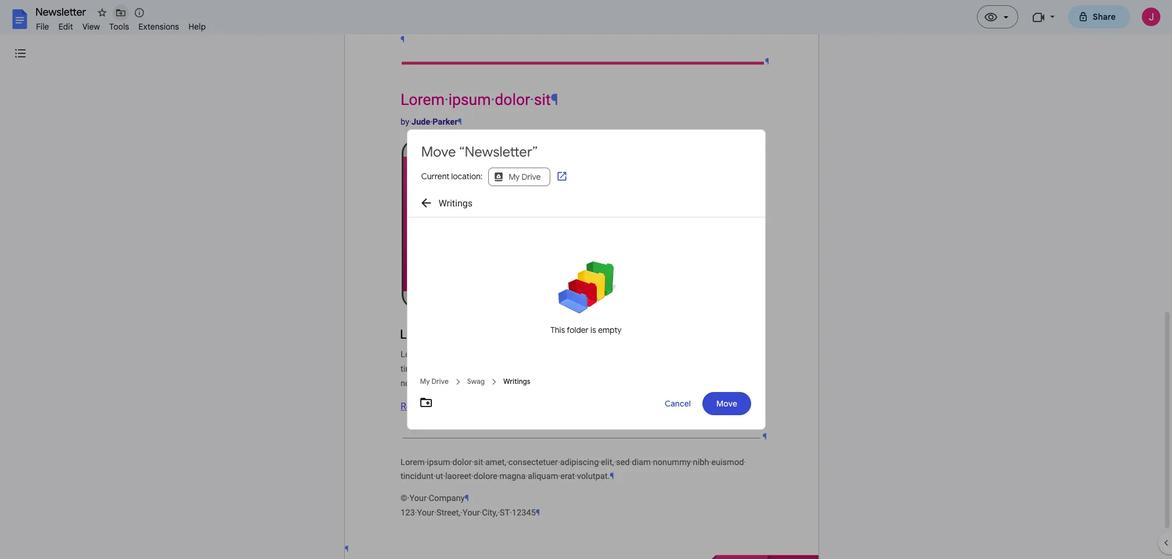 Task type: vqa. For each thing, say whether or not it's contained in the screenshot.
rename text field
no



Task type: describe. For each thing, give the bounding box(es) containing it.
share. private to only me. image
[[1078, 11, 1088, 22]]

Star checkbox
[[94, 5, 110, 21]]

newsletter element
[[31, 5, 1172, 23]]

menu bar banner
[[0, 0, 1172, 560]]

newsletter
[[35, 6, 86, 19]]

menu bar inside menu bar banner
[[31, 15, 210, 34]]

newsletter application
[[0, 0, 1172, 560]]



Task type: locate. For each thing, give the bounding box(es) containing it.
menu bar
[[31, 15, 210, 34]]



